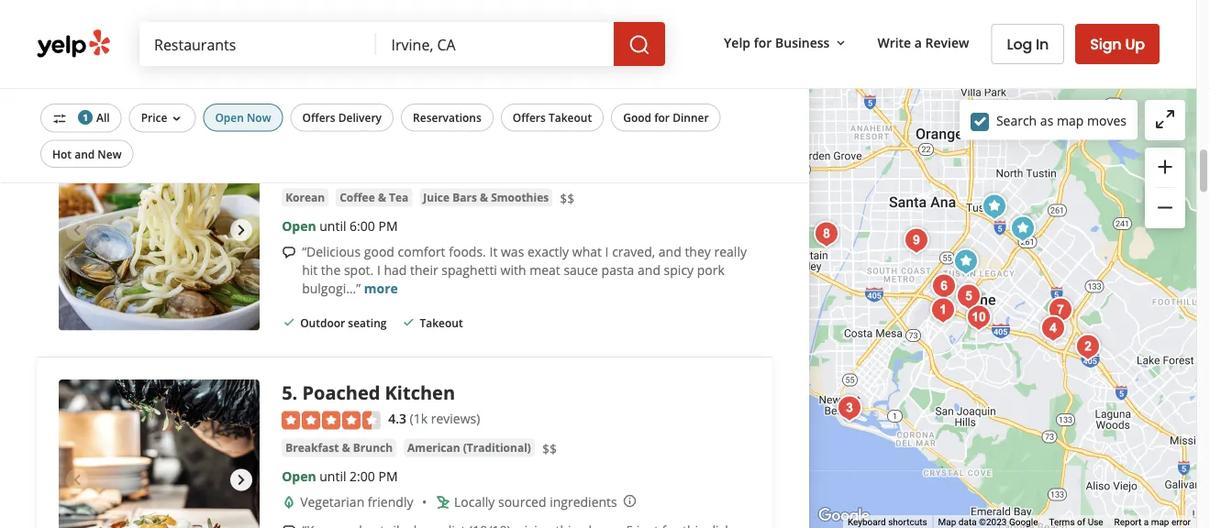 Task type: locate. For each thing, give the bounding box(es) containing it.
and up spicy
[[659, 243, 682, 261]]

slideshow element for 4
[[59, 130, 260, 331]]

5
[[282, 380, 292, 405]]

and
[[74, 146, 95, 161], [659, 243, 682, 261], [638, 262, 661, 279]]

keyboard shortcuts
[[848, 517, 927, 528]]

terms of use link
[[1049, 517, 1103, 528]]

1 horizontal spatial more
[[445, 13, 479, 30]]

& left 'brunch'
[[342, 440, 350, 456]]

16 checkmark v2 image down oj
[[358, 56, 373, 71]]

1 vertical spatial next image
[[230, 469, 252, 491]]

price button
[[129, 104, 196, 132]]

1 pm from the top
[[378, 218, 398, 235]]

1 next image from the top
[[230, 219, 252, 241]]

search as map moves
[[996, 112, 1127, 129]]

map
[[938, 517, 956, 528]]

(gf
[[572, 0, 587, 12], [380, 13, 395, 30]]

for
[[754, 34, 772, 51], [654, 110, 670, 125]]

2 next image from the top
[[230, 469, 252, 491]]

0 vertical spatial open
[[215, 110, 244, 125]]

a inside write a review link
[[915, 34, 922, 51]]

16 checkmark v2 image for outdoor seating
[[282, 315, 296, 330]]

report
[[1114, 517, 1142, 528]]

bulgogi…"
[[302, 280, 361, 297]]

1 vertical spatial more
[[364, 280, 398, 297]]

amazon fresh image
[[1005, 211, 1041, 247]]

pm for kitchen
[[378, 468, 398, 485]]

pm right the 6:00
[[378, 218, 398, 235]]

delivery
[[300, 56, 344, 72], [338, 110, 382, 125]]

1 vertical spatial (gf
[[380, 13, 395, 30]]

0 vertical spatial more
[[445, 13, 479, 30]]

0 horizontal spatial table
[[373, 130, 423, 155]]

reservations
[[413, 110, 482, 125]]

0 vertical spatial 16 speech v2 image
[[282, 245, 296, 260]]

2 slideshow element from the top
[[59, 380, 260, 528]]

exactly
[[528, 243, 569, 261]]

1 until from the top
[[320, 218, 346, 235]]

16 checkmark v2 image
[[282, 56, 296, 71], [358, 56, 373, 71], [282, 315, 296, 330]]

2 until from the top
[[320, 468, 346, 485]]

2 offers from the left
[[513, 110, 546, 125]]

brunch
[[353, 440, 393, 456]]

delivery down pina
[[300, 56, 344, 72]]

0 vertical spatial $$
[[560, 190, 575, 207]]

filters group
[[37, 104, 724, 168]]

1 horizontal spatial more link
[[445, 13, 479, 30]]

0 horizontal spatial i
[[377, 262, 381, 279]]

1 none field from the left
[[154, 34, 362, 54]]

0 vertical spatial slideshow element
[[59, 130, 260, 331]]

a for find
[[679, 54, 689, 75]]

until up "delicious at the top of the page
[[320, 218, 346, 235]]

table
[[693, 54, 733, 75], [373, 130, 423, 155]]

more link down had
[[364, 280, 398, 297]]

annie's table image
[[59, 130, 260, 331]]

1 vertical spatial i
[[377, 262, 381, 279]]

& left tea
[[378, 190, 386, 205]]

zoom out image
[[1154, 197, 1176, 219]]

for inside button
[[754, 34, 772, 51]]

0 horizontal spatial (gf
[[380, 13, 395, 30]]

$$ right (traditional)
[[542, 440, 557, 457]]

rating)
[[590, 0, 629, 12]]

Near text field
[[391, 34, 599, 54]]

(gf right 8
[[572, 0, 587, 12]]

more down had
[[364, 280, 398, 297]]

outdoor seating
[[300, 315, 387, 330]]

0 vertical spatial .
[[292, 130, 298, 155]]

0 vertical spatial more link
[[445, 13, 479, 30]]

none field the near
[[391, 34, 599, 54]]

hit
[[302, 262, 318, 279]]

table down yelp
[[693, 54, 733, 75]]

nep cafe by kei concepts image
[[808, 216, 845, 253]]

offers delivery button
[[290, 104, 394, 132]]

ingredients
[[550, 494, 617, 511]]

coffee & tea
[[340, 190, 409, 205]]

0 vertical spatial map
[[1057, 112, 1084, 129]]

offers up smoothies at the left of page
[[513, 110, 546, 125]]

brodard express image
[[898, 223, 935, 259]]

takeout for outdoor seating
[[420, 315, 463, 330]]

for right good
[[654, 110, 670, 125]]

16 speech v2 image down 16 vegetarian v2 image
[[282, 524, 296, 528]]

0 vertical spatial next image
[[230, 219, 252, 241]]

next image for 5 . poached kitchen
[[230, 469, 252, 491]]

2 vertical spatial open
[[282, 468, 316, 485]]

their
[[410, 262, 438, 279]]

0 vertical spatial (gf
[[572, 0, 587, 12]]

None field
[[154, 34, 362, 54], [391, 34, 599, 54]]

annie's table image
[[1035, 311, 1072, 347]]

open up 16 vegetarian v2 image
[[282, 468, 316, 485]]

a right write on the top right of the page
[[915, 34, 922, 51]]

map data ©2023 google
[[938, 517, 1038, 528]]

0 vertical spatial i
[[605, 243, 609, 261]]

open inside 'open now' button
[[215, 110, 244, 125]]

1 horizontal spatial table
[[693, 54, 733, 75]]

vegetarian friendly
[[300, 494, 413, 511]]

i right what
[[605, 243, 609, 261]]

1 vertical spatial until
[[320, 468, 346, 485]]

2 . from the top
[[292, 380, 298, 405]]

reservations button
[[401, 104, 493, 132]]

error
[[1172, 517, 1191, 528]]

none field down "after math  steak chilaquiles 9.1 eggs beni 8 (gf rating) salad 10 mimosa pina 9.3 oj 9 (gf rating)"
[[391, 34, 599, 54]]

& right bars
[[480, 190, 488, 205]]

0 vertical spatial takeout
[[377, 56, 420, 72]]

sourced
[[498, 494, 546, 511]]

poached
[[302, 380, 380, 405]]

2 pm from the top
[[378, 468, 398, 485]]

(1k
[[410, 410, 428, 428]]

more down chilaquiles
[[445, 13, 479, 30]]

more link for rating)"
[[445, 13, 479, 30]]

takeout down rating)"
[[377, 56, 420, 72]]

. up 4.3 star rating image
[[292, 380, 298, 405]]

16 speech v2 image left "delicious at the top of the page
[[282, 245, 296, 260]]

as
[[1040, 112, 1054, 129]]

. for 4
[[292, 130, 298, 155]]

offers for offers takeout
[[513, 110, 546, 125]]

1 vertical spatial $$
[[542, 440, 557, 457]]

open for 4
[[282, 218, 316, 235]]

0 vertical spatial and
[[74, 146, 95, 161]]

offers for offers delivery
[[302, 110, 335, 125]]

sign
[[1090, 33, 1122, 54]]

more link down chilaquiles
[[445, 13, 479, 30]]

takeout left good
[[549, 110, 592, 125]]

a for write
[[915, 34, 922, 51]]

. left annie's
[[292, 130, 298, 155]]

math
[[339, 0, 371, 12]]

16 chevron down v2 image
[[834, 36, 848, 50]]

and down craved,
[[638, 262, 661, 279]]

a right report
[[1144, 517, 1149, 528]]

1 vertical spatial .
[[292, 380, 298, 405]]

i
[[605, 243, 609, 261], [377, 262, 381, 279]]

9.1
[[479, 0, 497, 12]]

salad
[[632, 0, 665, 12]]

until
[[320, 218, 346, 235], [320, 468, 346, 485]]

american (traditional) button
[[404, 439, 535, 457]]

0 horizontal spatial for
[[654, 110, 670, 125]]

info icon image
[[623, 494, 637, 509], [623, 494, 637, 509]]

1
[[83, 111, 88, 123]]

delivery up annie's table link
[[338, 110, 382, 125]]

Find text field
[[154, 34, 362, 54]]

1 horizontal spatial (gf
[[572, 0, 587, 12]]

a right find
[[679, 54, 689, 75]]

1 vertical spatial takeout
[[549, 110, 592, 125]]

a
[[915, 34, 922, 51], [679, 54, 689, 75], [1144, 517, 1149, 528]]

group
[[1145, 148, 1185, 228]]

map left error
[[1151, 517, 1169, 528]]

map right as at the top right of the page
[[1057, 112, 1084, 129]]

korean link
[[282, 189, 329, 207]]

juice bars & smoothies link
[[420, 189, 553, 207]]

2 16 speech v2 image from the top
[[282, 524, 296, 528]]

and right hot
[[74, 146, 95, 161]]

1 horizontal spatial map
[[1151, 517, 1169, 528]]

more link for their
[[364, 280, 398, 297]]

open for 5
[[282, 468, 316, 485]]

all
[[96, 110, 110, 125]]

more link
[[445, 13, 479, 30], [364, 280, 398, 297]]

map for moves
[[1057, 112, 1084, 129]]

they
[[685, 243, 711, 261]]

write
[[878, 34, 911, 51]]

0 horizontal spatial $$
[[542, 440, 557, 457]]

maldon's bistro image
[[926, 268, 962, 305]]

16 vegetarian v2 image
[[282, 495, 296, 510]]

1 vertical spatial pm
[[378, 468, 398, 485]]

1 horizontal spatial a
[[915, 34, 922, 51]]

0 vertical spatial until
[[320, 218, 346, 235]]

i left had
[[377, 262, 381, 279]]

0 horizontal spatial map
[[1057, 112, 1084, 129]]

kitchen
[[385, 380, 455, 405]]

pm for table
[[378, 218, 398, 235]]

0 horizontal spatial more link
[[364, 280, 398, 297]]

good
[[623, 110, 651, 125]]

0 horizontal spatial more
[[364, 280, 398, 297]]

0 vertical spatial delivery
[[300, 56, 344, 72]]

1 vertical spatial more link
[[364, 280, 398, 297]]

open left now
[[215, 110, 244, 125]]

sign up link
[[1076, 24, 1160, 64]]

0 vertical spatial pm
[[378, 218, 398, 235]]

offers delivery
[[302, 110, 382, 125]]

hot and new
[[52, 146, 122, 161]]

next image
[[230, 219, 252, 241], [230, 469, 252, 491]]

2 horizontal spatial a
[[1144, 517, 1149, 528]]

16 speech v2 image
[[282, 245, 296, 260], [282, 524, 296, 528]]

1 vertical spatial delivery
[[338, 110, 382, 125]]

16 checkmark v2 image down find 'text field'
[[282, 56, 296, 71]]

takeout right 16 checkmark v2 icon
[[420, 315, 463, 330]]

expand map image
[[1154, 108, 1176, 130]]

1 horizontal spatial $$
[[560, 190, 575, 207]]

none field down 16 speech v2 icon
[[154, 34, 362, 54]]

1 offers from the left
[[302, 110, 335, 125]]

eggs
[[500, 0, 528, 12]]

1 vertical spatial a
[[679, 54, 689, 75]]

0 horizontal spatial none field
[[154, 34, 362, 54]]

and inside hot and new button
[[74, 146, 95, 161]]

poached kitchen image
[[951, 278, 987, 315]]

slideshow element
[[59, 130, 260, 331], [59, 380, 260, 528]]

takeout
[[377, 56, 420, 72], [549, 110, 592, 125], [420, 315, 463, 330]]

log
[[1007, 34, 1032, 55]]

1 vertical spatial map
[[1151, 517, 1169, 528]]

0 horizontal spatial &
[[342, 440, 350, 456]]

0 vertical spatial for
[[754, 34, 772, 51]]

& for brunch
[[342, 440, 350, 456]]

1 16 speech v2 image from the top
[[282, 245, 296, 260]]

outdoor
[[300, 315, 345, 330]]

for inside button
[[654, 110, 670, 125]]

2 vertical spatial takeout
[[420, 315, 463, 330]]

1 horizontal spatial none field
[[391, 34, 599, 54]]

2 vertical spatial a
[[1144, 517, 1149, 528]]

american
[[407, 440, 460, 456]]

map
[[1057, 112, 1084, 129], [1151, 517, 1169, 528]]

1 vertical spatial 16 speech v2 image
[[282, 524, 296, 528]]

spicy
[[664, 262, 694, 279]]

steak
[[374, 0, 407, 12]]

offers up annie's
[[302, 110, 335, 125]]

1 vertical spatial for
[[654, 110, 670, 125]]

(traditional)
[[463, 440, 531, 456]]

2 none field from the left
[[391, 34, 599, 54]]

1 slideshow element from the top
[[59, 130, 260, 331]]

find
[[646, 54, 676, 75]]

16 checkmark v2 image left 'outdoor'
[[282, 315, 296, 330]]

table down reservations
[[373, 130, 423, 155]]

0 horizontal spatial a
[[679, 54, 689, 75]]

keyboard
[[848, 517, 886, 528]]

until for annie's
[[320, 218, 346, 235]]

16 locally sourced v2 image
[[436, 495, 451, 510]]

$$ right smoothies at the left of page
[[560, 190, 575, 207]]

0 horizontal spatial offers
[[302, 110, 335, 125]]

"after math  steak chilaquiles 9.1 eggs beni 8 (gf rating) salad 10 mimosa pina 9.3 oj 9 (gf rating)"
[[302, 0, 734, 30]]

1 horizontal spatial &
[[378, 190, 386, 205]]

taco bell image
[[948, 244, 984, 280]]

1 . from the top
[[292, 130, 298, 155]]

until up vegetarian
[[320, 468, 346, 485]]

hot
[[52, 146, 72, 161]]

1 vertical spatial open
[[282, 218, 316, 235]]

american (traditional) link
[[404, 439, 535, 457]]

None search field
[[139, 22, 669, 66]]

4.3 star rating image
[[282, 411, 381, 430]]

1 horizontal spatial offers
[[513, 110, 546, 125]]

a inside find a table link
[[679, 54, 689, 75]]

(gf right 9
[[380, 13, 395, 30]]

open down korean button on the top of the page
[[282, 218, 316, 235]]

0 vertical spatial a
[[915, 34, 922, 51]]

friendly
[[368, 494, 413, 511]]

zoom in image
[[1154, 156, 1176, 178]]

slideshow element for 5
[[59, 380, 260, 528]]

find a table
[[646, 54, 733, 75]]

"delicious
[[302, 243, 361, 261]]

16 checkmark v2 image for takeout
[[358, 56, 373, 71]]

poached kitchen image
[[59, 380, 260, 528]]

for right yelp
[[754, 34, 772, 51]]

pm right 2:00 at the bottom left of page
[[378, 468, 398, 485]]

16 checkmark v2 image for delivery
[[282, 56, 296, 71]]

table inside find a table link
[[693, 54, 733, 75]]

1 horizontal spatial for
[[754, 34, 772, 51]]

1 vertical spatial slideshow element
[[59, 380, 260, 528]]

delivery inside offers delivery button
[[338, 110, 382, 125]]

takeout for delivery
[[377, 56, 420, 72]]

next image for 4 . annie's table
[[230, 219, 252, 241]]

data
[[959, 517, 977, 528]]

meat
[[530, 262, 560, 279]]

0 vertical spatial table
[[693, 54, 733, 75]]



Task type: describe. For each thing, give the bounding box(es) containing it.
a for report
[[1144, 517, 1149, 528]]

spot.
[[344, 262, 374, 279]]

yelp
[[724, 34, 751, 51]]

google image
[[814, 505, 874, 528]]

with
[[501, 262, 526, 279]]

6:00
[[350, 218, 375, 235]]

burnt crumbs image
[[1070, 329, 1107, 366]]

was
[[501, 243, 524, 261]]

juice bars & smoothies button
[[420, 189, 553, 207]]

use
[[1088, 517, 1103, 528]]

review
[[925, 34, 969, 51]]

©2023
[[979, 517, 1007, 528]]

until for poached
[[320, 468, 346, 485]]

pork
[[697, 262, 725, 279]]

of
[[1077, 517, 1086, 528]]

juice bars & smoothies
[[423, 190, 549, 205]]

terms of use
[[1049, 517, 1103, 528]]

cafe naderi image
[[961, 300, 997, 336]]

what
[[572, 243, 602, 261]]

google
[[1009, 517, 1038, 528]]

16 filter v2 image
[[52, 111, 67, 126]]

8
[[561, 0, 568, 12]]

aria kitchen image
[[925, 292, 962, 329]]

4
[[282, 130, 292, 155]]

sauce
[[564, 262, 598, 279]]

1 horizontal spatial i
[[605, 243, 609, 261]]

1 all
[[83, 110, 110, 125]]

for for yelp
[[754, 34, 772, 51]]

2 horizontal spatial &
[[480, 190, 488, 205]]

"delicious good comfort foods. it was exactly what i craved, and they really hit the spot. i had their spaghetti with meat sauce pasta and spicy pork bulgogi…"
[[302, 243, 747, 297]]

find a table link
[[628, 44, 750, 85]]

open now
[[215, 110, 271, 125]]

shortcuts
[[888, 517, 927, 528]]

for for good
[[654, 110, 670, 125]]

it
[[489, 243, 498, 261]]

report a map error
[[1114, 517, 1191, 528]]

in
[[1036, 34, 1049, 55]]

write a review link
[[870, 26, 977, 59]]

search
[[996, 112, 1037, 129]]

seating
[[348, 315, 387, 330]]

16 speech v2 image
[[282, 0, 296, 11]]

2:00
[[350, 468, 375, 485]]

16 checkmark v2 image
[[401, 315, 416, 330]]

breakfast & brunch link
[[282, 439, 396, 457]]

previous image
[[66, 469, 88, 491]]

open now button
[[203, 104, 283, 132]]

the lighthouse cafe image
[[831, 390, 868, 427]]

terms
[[1049, 517, 1075, 528]]

. for 5
[[292, 380, 298, 405]]

bars
[[453, 190, 477, 205]]

chilaquiles
[[410, 0, 475, 12]]

1 vertical spatial and
[[659, 243, 682, 261]]

annie's
[[302, 130, 369, 155]]

9
[[370, 13, 377, 30]]

pina
[[302, 13, 328, 30]]

juice
[[423, 190, 450, 205]]

dinner
[[673, 110, 709, 125]]

map region
[[579, 1, 1210, 528]]

"after
[[302, 0, 336, 12]]

4.3 (1k reviews)
[[388, 410, 480, 428]]

previous image
[[66, 219, 88, 241]]

american (traditional)
[[407, 440, 531, 456]]

$$ for american (traditional)
[[542, 440, 557, 457]]

breakfast
[[285, 440, 339, 456]]

4 . annie's table
[[282, 130, 423, 155]]

5 . poached kitchen
[[282, 380, 455, 405]]

1 vertical spatial table
[[373, 130, 423, 155]]

keyboard shortcuts button
[[848, 516, 927, 528]]

really
[[714, 243, 747, 261]]

write a review
[[878, 34, 969, 51]]

report a map error link
[[1114, 517, 1191, 528]]

the
[[321, 262, 341, 279]]

16 chevron down v2 image
[[169, 111, 184, 126]]

breakfast & brunch
[[285, 440, 393, 456]]

open until 2:00 pm
[[282, 468, 398, 485]]

business
[[775, 34, 830, 51]]

vegetarian
[[300, 494, 364, 511]]

coffee & tea button
[[336, 189, 412, 207]]

more for their
[[364, 280, 398, 297]]

denny's image
[[976, 189, 1013, 225]]

locally sourced ingredients
[[454, 494, 617, 511]]

everyday eatery image
[[1042, 292, 1079, 329]]

good
[[364, 243, 394, 261]]

craved,
[[612, 243, 655, 261]]

more for rating)"
[[445, 13, 479, 30]]

new
[[98, 146, 122, 161]]

log in link
[[991, 24, 1065, 64]]

$$ for coffee & tea
[[560, 190, 575, 207]]

comfort
[[398, 243, 446, 261]]

2 vertical spatial and
[[638, 262, 661, 279]]

poached kitchen link
[[302, 380, 455, 405]]

search image
[[629, 34, 651, 56]]

map for error
[[1151, 517, 1169, 528]]

tea
[[389, 190, 409, 205]]

annie's table link
[[302, 130, 423, 155]]

korean button
[[282, 189, 329, 207]]

takeout inside button
[[549, 110, 592, 125]]

yelp for business button
[[717, 26, 856, 59]]

now
[[247, 110, 271, 125]]

none field find
[[154, 34, 362, 54]]

& for tea
[[378, 190, 386, 205]]

mimosa
[[686, 0, 734, 12]]

rating)"
[[399, 13, 442, 30]]

offers takeout button
[[501, 104, 604, 132]]



Task type: vqa. For each thing, say whether or not it's contained in the screenshot.
9.3
yes



